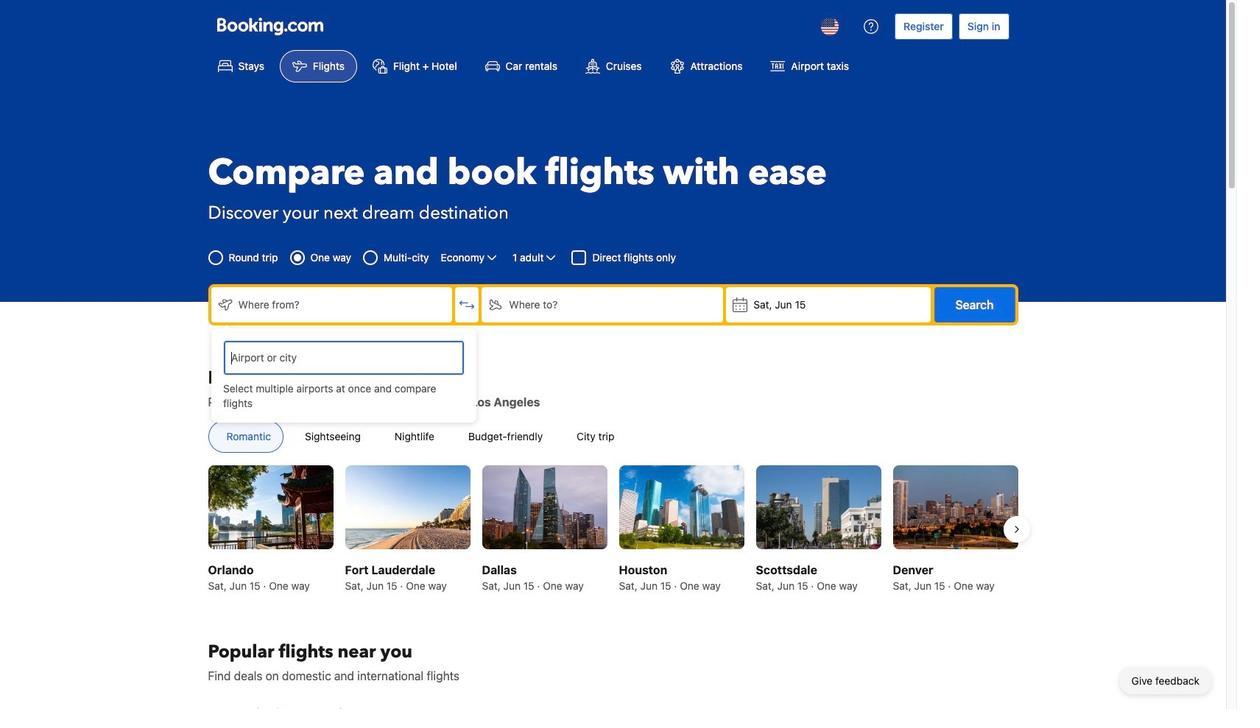 Task type: describe. For each thing, give the bounding box(es) containing it.
1 vertical spatial tab list
[[208, 693, 1018, 709]]



Task type: vqa. For each thing, say whether or not it's contained in the screenshot.
Center related to 4.1 miles
no



Task type: locate. For each thing, give the bounding box(es) containing it.
Airport or city text field
[[230, 350, 458, 366]]

region
[[196, 460, 1030, 599]]

0 vertical spatial tab list
[[196, 421, 1030, 454]]

flights homepage image
[[217, 18, 323, 35]]

tab list
[[196, 421, 1030, 454], [208, 693, 1018, 709]]



